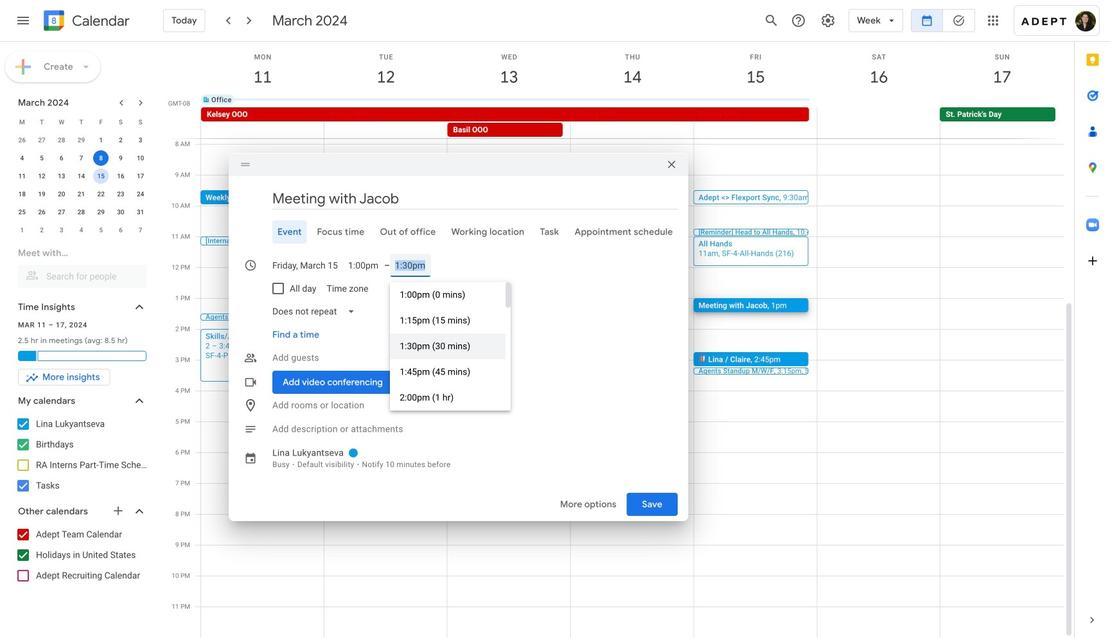 Task type: describe. For each thing, give the bounding box(es) containing it.
april 1 element
[[14, 222, 30, 238]]

calendar element
[[41, 8, 130, 36]]

8, today element
[[93, 150, 109, 166]]

6 element
[[54, 150, 69, 166]]

4 element
[[14, 150, 30, 166]]

17 element
[[133, 168, 148, 184]]

2 option from the top
[[390, 308, 506, 334]]

22 element
[[93, 186, 109, 202]]

23 element
[[113, 186, 128, 202]]

30 element
[[113, 204, 128, 220]]

5 element
[[34, 150, 50, 166]]

19 element
[[34, 186, 50, 202]]

to element
[[384, 260, 390, 271]]

29 element
[[93, 204, 109, 220]]

1 element
[[93, 132, 109, 148]]

march 2024 grid
[[12, 113, 150, 239]]

main drawer image
[[15, 13, 31, 28]]

20 element
[[54, 186, 69, 202]]

Search for people to meet text field
[[26, 265, 139, 288]]

25 element
[[14, 204, 30, 220]]

april 6 element
[[113, 222, 128, 238]]

february 28 element
[[54, 132, 69, 148]]

15 element
[[93, 168, 109, 184]]

Add title text field
[[273, 189, 678, 208]]

13 element
[[54, 168, 69, 184]]

0 horizontal spatial tab list
[[239, 220, 678, 244]]

14 element
[[74, 168, 89, 184]]

Start time text field
[[348, 254, 379, 277]]

11 element
[[14, 168, 30, 184]]

heading inside calendar element
[[69, 13, 130, 29]]



Task type: vqa. For each thing, say whether or not it's contained in the screenshot.
9 element
yes



Task type: locate. For each thing, give the bounding box(es) containing it.
add other calendars image
[[112, 505, 125, 517]]

end time list box
[[390, 282, 511, 411]]

3 option from the top
[[390, 334, 506, 359]]

7 element
[[74, 150, 89, 166]]

april 2 element
[[34, 222, 50, 238]]

april 7 element
[[133, 222, 148, 238]]

tab list
[[1075, 42, 1111, 602], [239, 220, 678, 244]]

1 option from the top
[[390, 282, 506, 308]]

16 element
[[113, 168, 128, 184]]

12 element
[[34, 168, 50, 184]]

february 26 element
[[14, 132, 30, 148]]

april 5 element
[[93, 222, 109, 238]]

option
[[390, 282, 506, 308], [390, 308, 506, 334], [390, 334, 506, 359], [390, 359, 506, 385], [390, 385, 506, 411]]

5 option from the top
[[390, 385, 506, 411]]

2 element
[[113, 132, 128, 148]]

Start date text field
[[273, 254, 338, 277]]

28 element
[[74, 204, 89, 220]]

None search field
[[0, 242, 159, 288]]

27 element
[[54, 204, 69, 220]]

cell
[[325, 94, 448, 105], [448, 94, 571, 105], [571, 94, 694, 105], [694, 94, 818, 105], [818, 94, 941, 105], [941, 94, 1064, 105], [324, 107, 448, 138], [571, 107, 694, 138], [694, 107, 817, 138], [817, 107, 941, 138], [91, 149, 111, 167], [91, 167, 111, 185]]

31 element
[[133, 204, 148, 220]]

settings menu image
[[821, 13, 836, 28]]

other calendars list
[[3, 524, 159, 586]]

3 element
[[133, 132, 148, 148]]

1 horizontal spatial tab list
[[1075, 42, 1111, 602]]

None field
[[267, 300, 365, 323]]

row
[[195, 84, 1075, 115], [195, 107, 1075, 138], [12, 113, 150, 131], [12, 131, 150, 149], [12, 149, 150, 167], [12, 167, 150, 185], [12, 185, 150, 203], [12, 203, 150, 221], [12, 221, 150, 239]]

row group
[[12, 131, 150, 239]]

grid
[[165, 42, 1075, 638]]

9 element
[[113, 150, 128, 166]]

21 element
[[74, 186, 89, 202]]

4 option from the top
[[390, 359, 506, 385]]

april 4 element
[[74, 222, 89, 238]]

18 element
[[14, 186, 30, 202]]

End time text field
[[395, 254, 426, 277]]

april 3 element
[[54, 222, 69, 238]]

february 29 element
[[74, 132, 89, 148]]

24 element
[[133, 186, 148, 202]]

heading
[[69, 13, 130, 29]]

26 element
[[34, 204, 50, 220]]

10 element
[[133, 150, 148, 166]]

february 27 element
[[34, 132, 50, 148]]

my calendars list
[[3, 414, 159, 496]]



